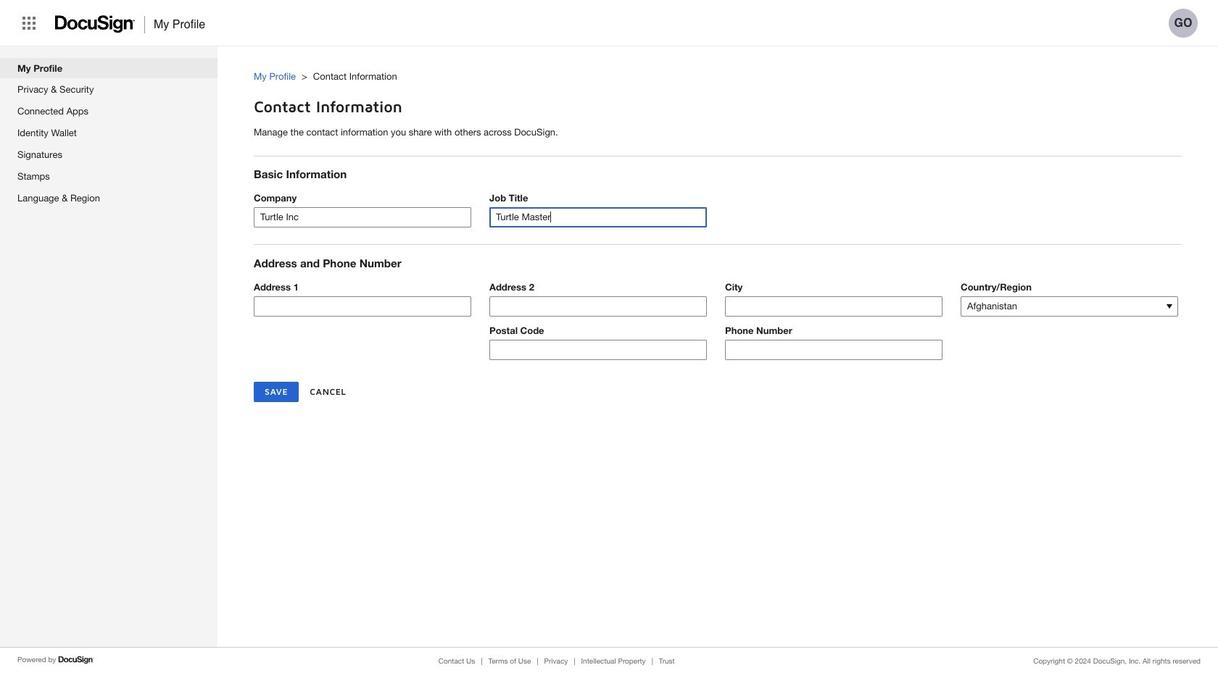 Task type: describe. For each thing, give the bounding box(es) containing it.
1 vertical spatial docusign image
[[58, 655, 95, 666]]



Task type: locate. For each thing, give the bounding box(es) containing it.
None text field
[[490, 208, 706, 227], [255, 297, 471, 316], [490, 297, 706, 316], [726, 297, 942, 316], [490, 341, 706, 360], [726, 341, 942, 360], [490, 208, 706, 227], [255, 297, 471, 316], [490, 297, 706, 316], [726, 297, 942, 316], [490, 341, 706, 360], [726, 341, 942, 360]]

0 vertical spatial docusign image
[[55, 11, 136, 38]]

None text field
[[255, 208, 471, 227]]

docusign image
[[55, 11, 136, 38], [58, 655, 95, 666]]

breadcrumb region
[[254, 56, 1218, 87]]



